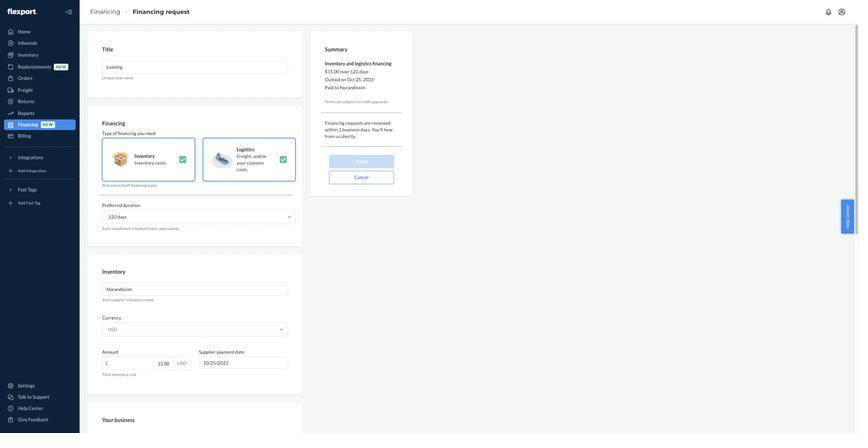 Task type: describe. For each thing, give the bounding box(es) containing it.
flexport logo image
[[7, 9, 37, 15]]

1 horizontal spatial usd
[[177, 361, 187, 366]]

logistics
[[355, 61, 372, 66]]

$15.00
[[325, 69, 340, 74]]

preferred
[[102, 203, 122, 208]]

on
[[341, 77, 347, 82]]

are inside financing requests are reviewed within 3 business days. you'll hear from us shortly.
[[364, 120, 371, 126]]

help center link
[[4, 403, 76, 414]]

0.00 text field
[[103, 357, 173, 370]]

customs
[[247, 160, 264, 166]]

amount
[[102, 349, 119, 355]]

apply button
[[329, 155, 394, 168]]

from
[[325, 133, 335, 139]]

approval.
[[372, 99, 388, 104]]

new for replenishments
[[56, 65, 66, 70]]

oct
[[347, 77, 355, 82]]

days.
[[361, 127, 371, 132]]

give
[[18, 417, 27, 423]]

supplier's
[[111, 297, 128, 302]]

2 vertical spatial financing
[[131, 183, 147, 188]]

preferred duration
[[102, 203, 140, 208]]

cancel
[[355, 175, 369, 180]]

total
[[102, 372, 111, 377]]

you'll
[[372, 127, 383, 132]]

both
[[122, 183, 130, 188]]

financing requests are reviewed within 3 business days. you'll hear from us shortly.
[[325, 120, 393, 139]]

fast tags button
[[4, 185, 76, 195]]

financing for financing requests are reviewed within 3 business days. you'll hear from us shortly.
[[325, 120, 345, 126]]

home link
[[4, 27, 76, 37]]

home
[[18, 29, 30, 35]]

help center inside button
[[845, 205, 851, 229]]

center inside help center button
[[845, 205, 851, 218]]

reports
[[18, 111, 34, 116]]

unique loan name
[[102, 75, 134, 80]]

unique
[[102, 75, 115, 80]]

0 horizontal spatial 120
[[109, 214, 117, 220]]

shortly.
[[341, 133, 356, 139]]

1 vertical spatial name
[[144, 297, 154, 302]]

inventory and logistics financing $15.00 over 120 days outlaid on oct 25, 2023 paid to norandissim
[[325, 61, 392, 90]]

inventory
[[112, 372, 128, 377]]

10/25/2023
[[203, 360, 228, 366]]

financing for financing "link"
[[90, 8, 120, 15]]

payment
[[217, 349, 235, 355]]

financing request link
[[133, 8, 190, 15]]

tag
[[34, 201, 40, 206]]

reviewed
[[372, 120, 391, 126]]

fast inside "link"
[[26, 201, 34, 206]]

check square image
[[179, 156, 187, 164]]

costs. inside logistics freight, and/or your customs costs.
[[237, 167, 248, 172]]

120 days
[[109, 214, 127, 220]]

your
[[237, 160, 246, 166]]

financing for financing request
[[133, 8, 164, 15]]

help inside button
[[845, 219, 851, 229]]

hear
[[384, 127, 393, 132]]

freight link
[[4, 85, 76, 96]]

give feedback
[[18, 417, 48, 423]]

0 vertical spatial name
[[124, 75, 134, 80]]

your for your supplier's business name
[[102, 297, 110, 302]]

each
[[102, 226, 111, 231]]

inventory inventory costs.
[[134, 153, 167, 166]]

close navigation image
[[65, 8, 73, 16]]

1 vertical spatial help
[[18, 406, 28, 411]]

add for add fast tag
[[18, 201, 25, 206]]

schedule
[[132, 226, 147, 231]]

2023
[[363, 77, 374, 82]]

inventory up supplier's
[[102, 268, 126, 275]]

installment
[[111, 226, 131, 231]]

cancel button
[[329, 171, 394, 184]]

fast tags
[[18, 187, 37, 193]]

you
[[137, 131, 145, 136]]

one
[[110, 183, 117, 188]]

returns link
[[4, 96, 76, 107]]

inventory down inbounds
[[18, 52, 38, 58]]

date
[[236, 349, 245, 355]]

of
[[113, 131, 117, 136]]

inbounds
[[18, 40, 37, 46]]

check square image
[[279, 156, 287, 164]]

within
[[325, 127, 338, 132]]

summary
[[325, 46, 348, 52]]

norandissim
[[340, 85, 366, 90]]

outlay
[[168, 226, 179, 231]]

inventory up types
[[134, 160, 154, 166]]

us
[[336, 133, 341, 139]]

support
[[33, 394, 49, 400]]

e.g. Shopify Inc. field
[[102, 283, 288, 296]]

integrations button
[[4, 152, 76, 163]]

type of financing you need
[[102, 131, 156, 136]]

days inside inventory and logistics financing $15.00 over 120 days outlaid on oct 25, 2023 paid to norandissim
[[360, 69, 369, 74]]

title
[[102, 46, 113, 52]]

costs. inside inventory inventory costs.
[[155, 160, 167, 166]]

1 vertical spatial financing
[[118, 131, 136, 136]]

add fast tag
[[18, 201, 40, 206]]

orders link
[[4, 73, 76, 84]]

give feedback button
[[4, 415, 76, 425]]

0 horizontal spatial days
[[118, 214, 127, 220]]

billing
[[18, 133, 31, 139]]

financing link
[[90, 8, 120, 15]]

0 vertical spatial are
[[337, 99, 342, 104]]



Task type: vqa. For each thing, say whether or not it's contained in the screenshot.
box. on the right top of page
no



Task type: locate. For each thing, give the bounding box(es) containing it.
25,
[[356, 77, 362, 82]]

inventory up $15.00
[[325, 61, 346, 66]]

0 horizontal spatial center
[[29, 406, 43, 411]]

your supplier's business name
[[102, 297, 154, 302]]

integrations
[[18, 155, 43, 160]]

financing inside financing requests are reviewed within 3 business days. you'll hear from us shortly.
[[325, 120, 345, 126]]

type
[[102, 131, 112, 136]]

120 inside inventory and logistics financing $15.00 over 120 days outlaid on oct 25, 2023 paid to norandissim
[[351, 69, 359, 74]]

0 vertical spatial help
[[845, 219, 851, 229]]

0 vertical spatial new
[[56, 65, 66, 70]]

add integration link
[[4, 166, 76, 176]]

1 vertical spatial 120
[[109, 214, 117, 220]]

requests
[[346, 120, 363, 126]]

financing right of
[[118, 131, 136, 136]]

are up days. at the left top of the page
[[364, 120, 371, 126]]

name right supplier's
[[144, 297, 154, 302]]

supplier
[[199, 349, 216, 355]]

integration
[[26, 168, 46, 173]]

open notifications image
[[825, 8, 833, 16]]

2 horizontal spatial to
[[356, 99, 360, 104]]

0 horizontal spatial name
[[124, 75, 134, 80]]

your for your business
[[102, 417, 113, 423]]

days
[[360, 69, 369, 74], [118, 214, 127, 220]]

financing right logistics
[[373, 61, 392, 66]]

each installment schedule starts upon outlay
[[102, 226, 179, 231]]

upon
[[159, 226, 168, 231]]

help center button
[[842, 200, 855, 234]]

add inside "link"
[[18, 201, 25, 206]]

add down "fast tags" in the left top of the page
[[18, 201, 25, 206]]

1 horizontal spatial center
[[845, 205, 851, 218]]

1 add from the top
[[18, 168, 25, 173]]

inbounds link
[[4, 38, 76, 48]]

settings link
[[4, 381, 76, 391]]

add fast tag link
[[4, 198, 76, 208]]

0 vertical spatial days
[[360, 69, 369, 74]]

to inside inventory and logistics financing $15.00 over 120 days outlaid on oct 25, 2023 paid to norandissim
[[335, 85, 339, 90]]

add integration
[[18, 168, 46, 173]]

0 vertical spatial fast
[[18, 187, 27, 193]]

fast left the tags in the left of the page
[[18, 187, 27, 193]]

currency
[[102, 315, 121, 321]]

1 vertical spatial to
[[356, 99, 360, 104]]

talk to support
[[18, 394, 49, 400]]

credit
[[361, 99, 371, 104]]

add for add integration
[[18, 168, 25, 173]]

120 up the oct
[[351, 69, 359, 74]]

starts
[[148, 226, 158, 231]]

to left the credit
[[356, 99, 360, 104]]

1 vertical spatial business
[[129, 297, 144, 302]]

breadcrumbs navigation
[[85, 2, 195, 22]]

name right "loan"
[[124, 75, 134, 80]]

0 vertical spatial 120
[[351, 69, 359, 74]]

1 vertical spatial are
[[364, 120, 371, 126]]

fast
[[18, 187, 27, 193], [26, 201, 34, 206]]

1 horizontal spatial days
[[360, 69, 369, 74]]

request
[[166, 8, 190, 15]]

0 vertical spatial center
[[845, 205, 851, 218]]

costs. down your
[[237, 167, 248, 172]]

0 vertical spatial business
[[342, 127, 360, 132]]

1 vertical spatial usd
[[177, 361, 187, 366]]

1 vertical spatial your
[[102, 417, 113, 423]]

new for financing
[[43, 122, 53, 127]]

financing inside inventory and logistics financing $15.00 over 120 days outlaid on oct 25, 2023 paid to norandissim
[[373, 61, 392, 66]]

1 horizontal spatial to
[[335, 85, 339, 90]]

1 vertical spatial add
[[18, 201, 25, 206]]

0 horizontal spatial usd
[[108, 327, 117, 332]]

or
[[118, 183, 122, 188]]

1 horizontal spatial name
[[144, 297, 154, 302]]

supplier payment date
[[199, 349, 245, 355]]

1 vertical spatial help center
[[18, 406, 43, 411]]

0 horizontal spatial to
[[27, 394, 32, 400]]

freight
[[18, 87, 33, 93]]

1 vertical spatial costs.
[[237, 167, 248, 172]]

120 down preferred
[[109, 214, 117, 220]]

need
[[146, 131, 156, 136]]

terms
[[325, 99, 336, 104]]

fast inside dropdown button
[[18, 187, 27, 193]]

billing link
[[4, 131, 76, 141]]

returns
[[18, 99, 34, 104]]

your
[[102, 297, 110, 302], [102, 417, 113, 423]]

0 horizontal spatial help center
[[18, 406, 43, 411]]

inventory link
[[4, 50, 76, 60]]

1 horizontal spatial costs.
[[237, 167, 248, 172]]

add left the integration
[[18, 168, 25, 173]]

1 vertical spatial new
[[43, 122, 53, 127]]

120
[[351, 69, 359, 74], [109, 214, 117, 220]]

apply
[[356, 159, 368, 164]]

name
[[124, 75, 134, 80], [144, 297, 154, 302]]

new up 'orders' link
[[56, 65, 66, 70]]

0 vertical spatial your
[[102, 297, 110, 302]]

2 vertical spatial business
[[115, 417, 135, 423]]

logistics
[[237, 147, 255, 152]]

days down preferred duration
[[118, 214, 127, 220]]

terms are subject to credit approval.
[[325, 99, 388, 104]]

0 horizontal spatial new
[[43, 122, 53, 127]]

3
[[339, 127, 342, 132]]

add
[[18, 168, 25, 173], [18, 201, 25, 206]]

paid
[[325, 85, 334, 90]]

to right paid
[[335, 85, 339, 90]]

outlaid
[[325, 77, 341, 82]]

center inside help center link
[[29, 406, 43, 411]]

fast left tag
[[26, 201, 34, 206]]

1 horizontal spatial 120
[[351, 69, 359, 74]]

0 horizontal spatial costs.
[[155, 160, 167, 166]]

days down logistics
[[360, 69, 369, 74]]

center
[[845, 205, 851, 218], [29, 406, 43, 411]]

0 vertical spatial costs.
[[155, 160, 167, 166]]

subject
[[343, 99, 356, 104]]

0 horizontal spatial are
[[337, 99, 342, 104]]

logistics freight, and/or your customs costs.
[[237, 147, 267, 172]]

0 vertical spatial financing
[[373, 61, 392, 66]]

loan
[[116, 75, 123, 80]]

inventory inside inventory and logistics financing $15.00 over 120 days outlaid on oct 25, 2023 paid to norandissim
[[325, 61, 346, 66]]

1 horizontal spatial help center
[[845, 205, 851, 229]]

settings
[[18, 383, 35, 389]]

1 vertical spatial days
[[118, 214, 127, 220]]

2 vertical spatial to
[[27, 394, 32, 400]]

1 horizontal spatial new
[[56, 65, 66, 70]]

inventory
[[18, 52, 38, 58], [325, 61, 346, 66], [134, 153, 155, 159], [134, 160, 154, 166], [102, 268, 126, 275]]

your business
[[102, 417, 135, 423]]

to right talk
[[27, 394, 32, 400]]

pick
[[102, 183, 110, 188]]

types
[[148, 183, 157, 188]]

are right terms
[[337, 99, 342, 104]]

1 horizontal spatial are
[[364, 120, 371, 126]]

0 vertical spatial to
[[335, 85, 339, 90]]

0 vertical spatial help center
[[845, 205, 851, 229]]

costs. left check square image
[[155, 160, 167, 166]]

0 vertical spatial add
[[18, 168, 25, 173]]

1 horizontal spatial help
[[845, 219, 851, 229]]

1 vertical spatial center
[[29, 406, 43, 411]]

0 vertical spatial usd
[[108, 327, 117, 332]]

e.g. March 2023 inventory top-up field
[[102, 60, 288, 74]]

reports link
[[4, 108, 76, 119]]

1 vertical spatial fast
[[26, 201, 34, 206]]

inventory down you
[[134, 153, 155, 159]]

and
[[346, 61, 354, 66]]

2 add from the top
[[18, 201, 25, 206]]

0 horizontal spatial help
[[18, 406, 28, 411]]

duration
[[123, 203, 140, 208]]

$
[[105, 361, 108, 366]]

new down reports link
[[43, 122, 53, 127]]

financing right both
[[131, 183, 147, 188]]

business inside financing requests are reviewed within 3 business days. you'll hear from us shortly.
[[342, 127, 360, 132]]

talk to support link
[[4, 392, 76, 403]]

cost
[[129, 372, 137, 377]]

over
[[341, 69, 350, 74]]

and/or
[[253, 153, 267, 159]]

2 your from the top
[[102, 417, 113, 423]]

financing request
[[133, 8, 190, 15]]

freight,
[[237, 153, 253, 159]]

open account menu image
[[838, 8, 846, 16]]

1 your from the top
[[102, 297, 110, 302]]

financing
[[373, 61, 392, 66], [118, 131, 136, 136], [131, 183, 147, 188]]

feedback
[[28, 417, 48, 423]]



